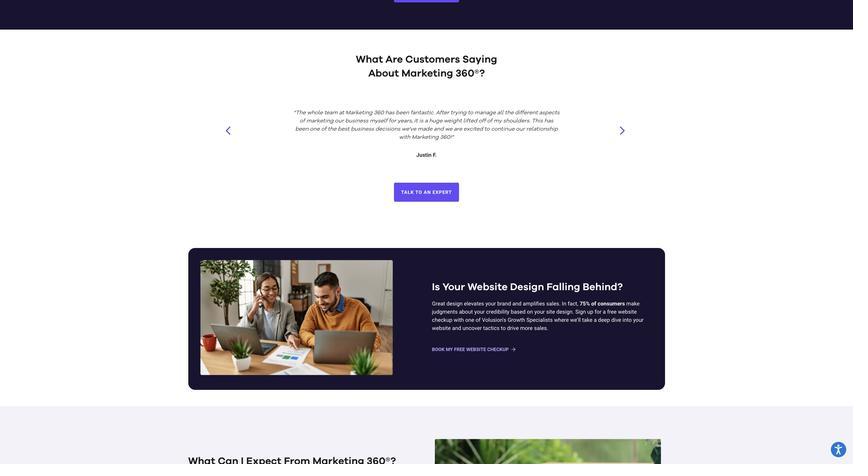 Task type: locate. For each thing, give the bounding box(es) containing it.
to down off
[[485, 127, 490, 132]]

business up best
[[345, 119, 369, 124]]

sales. down specialists
[[534, 325, 548, 332]]

judgments
[[432, 309, 458, 316]]

0 vertical spatial a
[[425, 119, 428, 124]]

book
[[432, 347, 445, 353]]

2 horizontal spatial and
[[513, 301, 522, 307]]

one
[[310, 127, 320, 132], [465, 317, 474, 324]]

continue
[[491, 127, 515, 132]]

whole
[[307, 110, 323, 116]]

1 vertical spatial has
[[544, 119, 554, 124]]

deep
[[598, 317, 610, 324]]

marketing right "at" on the left of the page
[[346, 110, 373, 116]]

of up the uncover at the right
[[476, 317, 481, 324]]

website
[[618, 309, 637, 316], [432, 325, 451, 332]]

huge
[[429, 119, 443, 124]]

0 vertical spatial for
[[389, 119, 396, 124]]

for right up
[[595, 309, 602, 316]]

0 vertical spatial website
[[618, 309, 637, 316]]

based
[[511, 309, 526, 316]]

marketing
[[402, 69, 453, 79], [346, 110, 373, 116], [412, 135, 439, 140]]

website
[[468, 283, 508, 293], [466, 347, 486, 353]]

your down elevates
[[474, 309, 485, 316]]

and left the uncover at the right
[[452, 325, 461, 332]]

made
[[418, 127, 433, 132]]

and up based
[[513, 301, 522, 307]]

1 horizontal spatial website
[[618, 309, 637, 316]]

is
[[432, 283, 440, 293]]

to left the an
[[416, 190, 422, 195]]

a right is
[[425, 119, 428, 124]]

my
[[446, 347, 453, 353]]

been
[[396, 110, 409, 116], [295, 127, 309, 132]]

0 vertical spatial with
[[399, 135, 411, 140]]

myself
[[370, 119, 388, 124]]

360
[[374, 110, 384, 116]]

marketing down customers at the top of page
[[402, 69, 453, 79]]

expert
[[433, 190, 452, 195]]

1 horizontal spatial a
[[594, 317, 597, 324]]

1 vertical spatial the
[[328, 127, 337, 132]]

for
[[389, 119, 396, 124], [595, 309, 602, 316]]

1 vertical spatial one
[[465, 317, 474, 324]]

0 horizontal spatial been
[[295, 127, 309, 132]]

1 vertical spatial our
[[516, 127, 525, 132]]

business
[[345, 119, 369, 124], [351, 127, 374, 132]]

to inside make judgments about your credibility based on your site design. sign up for a free website checkup with one of volusion's growth specialists where we'll take a deep dive into your website and uncover tactics to drive more sales.
[[501, 325, 506, 332]]

business check image
[[194, 254, 399, 382]]

relationship
[[526, 127, 558, 132]]

on
[[527, 309, 533, 316]]

been down the
[[295, 127, 309, 132]]

0 horizontal spatial with
[[399, 135, 411, 140]]

1 horizontal spatial for
[[595, 309, 602, 316]]

1 horizontal spatial has
[[544, 119, 554, 124]]

one down marketing
[[310, 127, 320, 132]]

of down marketing
[[321, 127, 326, 132]]

1 horizontal spatial and
[[452, 325, 461, 332]]

we
[[445, 127, 453, 132]]

our down shoulders.
[[516, 127, 525, 132]]

and
[[434, 127, 444, 132], [513, 301, 522, 307], [452, 325, 461, 332]]

fantastic.
[[411, 110, 435, 116]]

with down about
[[454, 317, 464, 324]]

360®?
[[456, 69, 485, 79]]

brand
[[497, 301, 511, 307]]

take
[[582, 317, 593, 324]]

free
[[454, 347, 465, 353]]

1 vertical spatial with
[[454, 317, 464, 324]]

make judgments about your credibility based on your site design. sign up for a free website checkup with one of volusion's growth specialists where we'll take a deep dive into your website and uncover tactics to drive more sales.
[[432, 301, 644, 332]]

2 vertical spatial marketing
[[412, 135, 439, 140]]

2 vertical spatial a
[[594, 317, 597, 324]]

one up the uncover at the right
[[465, 317, 474, 324]]

justin f. option
[[286, 81, 567, 183]]

for up decisions
[[389, 119, 396, 124]]

and inside the whole team at marketing 360 has been fantastic. after trying to manage all the different aspects of marketing our business myself for years, it is a huge weight lifted off of my shoulders. this has been one of the best business decisions we've made and we are excited to continue our relationship with marketing 360!
[[434, 127, 444, 132]]

business down myself
[[351, 127, 374, 132]]

your up specialists
[[535, 309, 545, 316]]

tactics
[[483, 325, 500, 332]]

are
[[454, 127, 462, 132]]

0 vertical spatial has
[[385, 110, 395, 116]]

and down huge
[[434, 127, 444, 132]]

of inside make judgments about your credibility based on your site design. sign up for a free website checkup with one of volusion's growth specialists where we'll take a deep dive into your website and uncover tactics to drive more sales.
[[476, 317, 481, 324]]

checkup
[[487, 347, 509, 353]]

great design elevates your brand and amplifies sales. in fact, 75% of consumers
[[432, 301, 625, 307]]

website down "checkup"
[[432, 325, 451, 332]]

with
[[399, 135, 411, 140], [454, 317, 464, 324]]

1 vertical spatial a
[[603, 309, 606, 316]]

2 horizontal spatial a
[[603, 309, 606, 316]]

are
[[386, 55, 403, 65]]

marketing down made
[[412, 135, 439, 140]]

about
[[459, 309, 473, 316]]

0 vertical spatial the
[[505, 110, 514, 116]]

and inside make judgments about your credibility based on your site design. sign up for a free website checkup with one of volusion's growth specialists where we'll take a deep dive into your website and uncover tactics to drive more sales.
[[452, 325, 461, 332]]

to up lifted at the right of page
[[468, 110, 473, 116]]

website right free
[[466, 347, 486, 353]]

is your website design falling behind?
[[432, 283, 623, 293]]

0 vertical spatial and
[[434, 127, 444, 132]]

the left best
[[328, 127, 337, 132]]

75%
[[580, 301, 590, 307]]

of up up
[[592, 301, 597, 307]]

the right all
[[505, 110, 514, 116]]

0 horizontal spatial our
[[335, 119, 344, 124]]

1 horizontal spatial the
[[505, 110, 514, 116]]

at
[[339, 110, 344, 116]]

0 vertical spatial our
[[335, 119, 344, 124]]

site
[[546, 309, 555, 316]]

has down aspects
[[544, 119, 554, 124]]

0 vertical spatial been
[[396, 110, 409, 116]]

1 horizontal spatial one
[[465, 317, 474, 324]]

sales. up site
[[547, 301, 561, 307]]

0 vertical spatial one
[[310, 127, 320, 132]]

an
[[424, 190, 431, 195]]

0 horizontal spatial one
[[310, 127, 320, 132]]

0 horizontal spatial and
[[434, 127, 444, 132]]

make
[[627, 301, 640, 307]]

design
[[510, 283, 544, 293]]

justin f.
[[416, 152, 437, 158]]

0 horizontal spatial for
[[389, 119, 396, 124]]

for inside the whole team at marketing 360 has been fantastic. after trying to manage all the different aspects of marketing our business myself for years, it is a huge weight lifted off of my shoulders. this has been one of the best business decisions we've made and we are excited to continue our relationship with marketing 360!
[[389, 119, 396, 124]]

different
[[515, 110, 538, 116]]

aspects
[[539, 110, 560, 116]]

a inside the whole team at marketing 360 has been fantastic. after trying to manage all the different aspects of marketing our business myself for years, it is a huge weight lifted off of my shoulders. this has been one of the best business decisions we've made and we are excited to continue our relationship with marketing 360!
[[425, 119, 428, 124]]

a right "take"
[[594, 317, 597, 324]]

0 horizontal spatial a
[[425, 119, 428, 124]]

a
[[425, 119, 428, 124], [603, 309, 606, 316], [594, 317, 597, 324]]

of down the
[[300, 119, 305, 124]]

has right 360
[[385, 110, 395, 116]]

1 vertical spatial for
[[595, 309, 602, 316]]

2 vertical spatial and
[[452, 325, 461, 332]]

manage
[[475, 110, 496, 116]]

website up into
[[618, 309, 637, 316]]

0 vertical spatial business
[[345, 119, 369, 124]]

our down "at" on the left of the page
[[335, 119, 344, 124]]

with inside the whole team at marketing 360 has been fantastic. after trying to manage all the different aspects of marketing our business myself for years, it is a huge weight lifted off of my shoulders. this has been one of the best business decisions we've made and we are excited to continue our relationship with marketing 360!
[[399, 135, 411, 140]]

1 vertical spatial sales.
[[534, 325, 548, 332]]

0 horizontal spatial has
[[385, 110, 395, 116]]

1 vertical spatial website
[[466, 347, 486, 353]]

talk to an expert link
[[394, 183, 459, 202]]

website up elevates
[[468, 283, 508, 293]]

where
[[554, 317, 569, 324]]

design
[[447, 301, 463, 307]]

1 horizontal spatial with
[[454, 317, 464, 324]]

0 horizontal spatial website
[[432, 325, 451, 332]]

marketing inside what are customers saying about marketing 360®?
[[402, 69, 453, 79]]

1 horizontal spatial been
[[396, 110, 409, 116]]

weight
[[444, 119, 462, 124]]

one inside make judgments about your credibility based on your site design. sign up for a free website checkup with one of volusion's growth specialists where we'll take a deep dive into your website and uncover tactics to drive more sales.
[[465, 317, 474, 324]]

elevates
[[464, 301, 484, 307]]

with down we've
[[399, 135, 411, 140]]

to left drive
[[501, 325, 506, 332]]

has
[[385, 110, 395, 116], [544, 119, 554, 124]]

1 vertical spatial been
[[295, 127, 309, 132]]

1 vertical spatial marketing
[[346, 110, 373, 116]]

0 vertical spatial marketing
[[402, 69, 453, 79]]

drive
[[507, 325, 519, 332]]

your
[[486, 301, 496, 307], [474, 309, 485, 316], [535, 309, 545, 316], [633, 317, 644, 324]]

of
[[300, 119, 305, 124], [487, 119, 492, 124], [321, 127, 326, 132], [592, 301, 597, 307], [476, 317, 481, 324]]

been up 'years,' on the top of the page
[[396, 110, 409, 116]]

your up credibility
[[486, 301, 496, 307]]

what are customers saying about marketing 360®?
[[356, 55, 497, 79]]

a left the free
[[603, 309, 606, 316]]

sales.
[[547, 301, 561, 307], [534, 325, 548, 332]]



Task type: vqa. For each thing, say whether or not it's contained in the screenshot.
Reporting
no



Task type: describe. For each thing, give the bounding box(es) containing it.
specialists
[[527, 317, 553, 324]]

behind?
[[583, 283, 623, 293]]

credibility
[[486, 309, 510, 316]]

book my free website checkup arrow_forward
[[432, 347, 517, 353]]

great
[[432, 301, 445, 307]]

consumers
[[598, 301, 625, 307]]

a for huge
[[425, 119, 428, 124]]

the
[[296, 110, 306, 116]]

dive
[[612, 317, 621, 324]]

it
[[414, 119, 418, 124]]

1 horizontal spatial our
[[516, 127, 525, 132]]

0 horizontal spatial the
[[328, 127, 337, 132]]

0 vertical spatial sales.
[[547, 301, 561, 307]]

this
[[532, 119, 543, 124]]

volusion's
[[482, 317, 506, 324]]

for inside make judgments about your credibility based on your site design. sign up for a free website checkup with one of volusion's growth specialists where we'll take a deep dive into your website and uncover tactics to drive more sales.
[[595, 309, 602, 316]]

your
[[443, 283, 465, 293]]

my
[[494, 119, 502, 124]]

amplifies
[[523, 301, 545, 307]]

off
[[479, 119, 486, 124]]

talk
[[401, 190, 414, 195]]

decisions
[[375, 127, 401, 132]]

the whole team at marketing 360 has been fantastic. after trying to manage all the different aspects of marketing our business myself for years, it is a huge weight lifted off of my shoulders. this has been one of the best business decisions we've made and we are excited to continue our relationship with marketing 360!
[[295, 110, 560, 140]]

talk to an expert
[[401, 190, 452, 195]]

your right into
[[633, 317, 644, 324]]

checkup
[[432, 317, 453, 324]]

f.
[[433, 152, 437, 158]]

0 vertical spatial website
[[468, 283, 508, 293]]

1 vertical spatial and
[[513, 301, 522, 307]]

website inside book my free website checkup arrow_forward
[[466, 347, 486, 353]]

all
[[497, 110, 504, 116]]

arrow_back_ios
[[226, 126, 236, 136]]

we'll
[[570, 317, 581, 324]]

up
[[587, 309, 594, 316]]

we've
[[402, 127, 416, 132]]

into
[[623, 317, 632, 324]]

years,
[[398, 119, 413, 124]]

1 vertical spatial business
[[351, 127, 374, 132]]

shoulders.
[[503, 119, 531, 124]]

sales. inside make judgments about your credibility based on your site design. sign up for a free website checkup with one of volusion's growth specialists where we'll take a deep dive into your website and uncover tactics to drive more sales.
[[534, 325, 548, 332]]

customers
[[406, 55, 460, 65]]

falling
[[547, 283, 580, 293]]

best
[[338, 127, 350, 132]]

arrow_forward_ios
[[617, 126, 628, 136]]

free
[[607, 309, 617, 316]]

team
[[324, 110, 338, 116]]

1 vertical spatial website
[[432, 325, 451, 332]]

growth
[[508, 317, 525, 324]]

excited
[[464, 127, 483, 132]]

of right off
[[487, 119, 492, 124]]

marketing360 image
[[435, 439, 661, 465]]

one inside the whole team at marketing 360 has been fantastic. after trying to manage all the different aspects of marketing our business myself for years, it is a huge weight lifted off of my shoulders. this has been one of the best business decisions we've made and we are excited to continue our relationship with marketing 360!
[[310, 127, 320, 132]]

design.
[[557, 309, 574, 316]]

arrow_forward
[[511, 347, 517, 353]]

open accessibe: accessibility options, statement and help image
[[835, 445, 843, 455]]

what
[[356, 55, 383, 65]]

360!
[[440, 135, 452, 140]]

in
[[562, 301, 567, 307]]

about
[[368, 69, 399, 79]]

justin
[[416, 152, 432, 158]]

fact,
[[568, 301, 579, 307]]

lifted
[[463, 119, 477, 124]]

with inside make judgments about your credibility based on your site design. sign up for a free website checkup with one of volusion's growth specialists where we'll take a deep dive into your website and uncover tactics to drive more sales.
[[454, 317, 464, 324]]

is
[[419, 119, 423, 124]]

saying
[[463, 55, 497, 65]]

marketing
[[306, 119, 334, 124]]

trying
[[451, 110, 467, 116]]

more
[[520, 325, 533, 332]]

after
[[436, 110, 449, 116]]

a for deep
[[594, 317, 597, 324]]

sign
[[576, 309, 586, 316]]

uncover
[[463, 325, 482, 332]]



